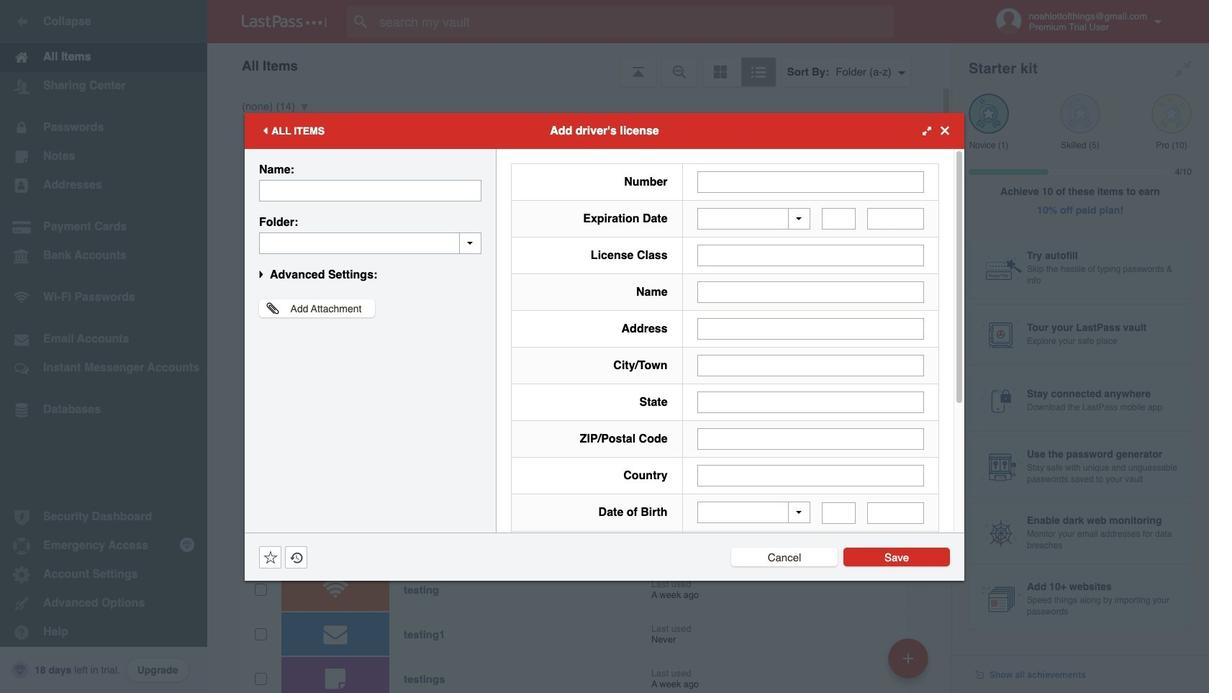 Task type: describe. For each thing, give the bounding box(es) containing it.
main navigation navigation
[[0, 0, 207, 693]]

new item navigation
[[883, 634, 937, 693]]

new item image
[[903, 653, 913, 663]]



Task type: locate. For each thing, give the bounding box(es) containing it.
Search search field
[[347, 6, 922, 37]]

None text field
[[697, 171, 924, 193], [822, 208, 856, 230], [259, 232, 481, 254], [697, 281, 924, 303], [697, 355, 924, 376], [697, 428, 924, 450], [697, 465, 924, 487], [822, 502, 856, 524], [697, 171, 924, 193], [822, 208, 856, 230], [259, 232, 481, 254], [697, 281, 924, 303], [697, 355, 924, 376], [697, 428, 924, 450], [697, 465, 924, 487], [822, 502, 856, 524]]

search my vault text field
[[347, 6, 922, 37]]

vault options navigation
[[207, 43, 951, 86]]

lastpass image
[[242, 15, 327, 28]]

None text field
[[259, 180, 481, 201], [867, 208, 924, 230], [697, 245, 924, 266], [697, 318, 924, 340], [697, 392, 924, 413], [867, 502, 924, 524], [259, 180, 481, 201], [867, 208, 924, 230], [697, 245, 924, 266], [697, 318, 924, 340], [697, 392, 924, 413], [867, 502, 924, 524]]

dialog
[[245, 113, 964, 693]]



